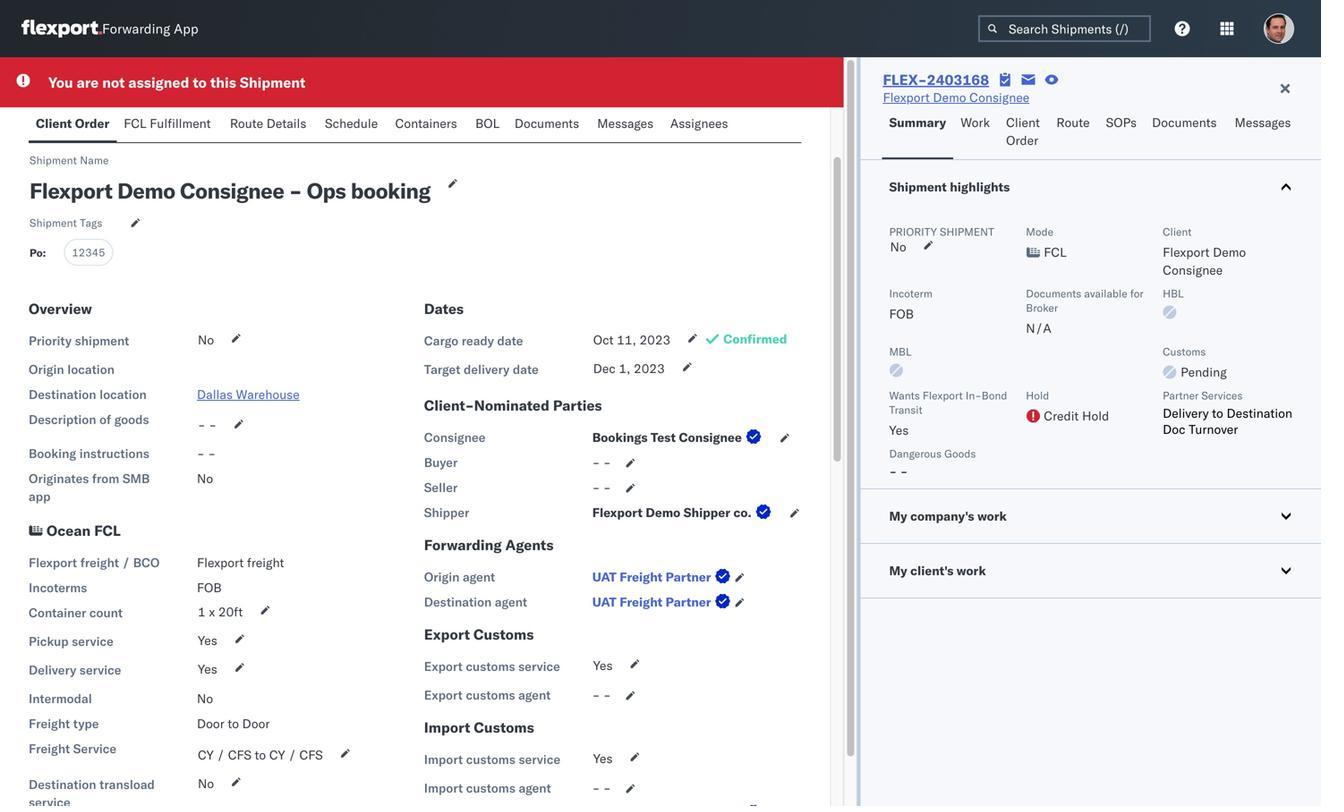 Task type: vqa. For each thing, say whether or not it's contained in the screenshot.
TEST123456
no



Task type: locate. For each thing, give the bounding box(es) containing it.
sops button
[[1099, 107, 1145, 159]]

export for export customs service
[[424, 659, 463, 674]]

confirmed
[[723, 331, 787, 347]]

location up goods
[[99, 387, 147, 402]]

2 customs from the top
[[466, 687, 515, 703]]

no up door to door
[[197, 691, 213, 707]]

no up incoterm
[[890, 239, 906, 255]]

documents button right bol
[[507, 107, 590, 142]]

customs down export customs service on the bottom left of the page
[[466, 687, 515, 703]]

date right ready
[[497, 333, 523, 349]]

1 horizontal spatial documents button
[[1145, 107, 1228, 159]]

0 horizontal spatial cy
[[198, 747, 214, 763]]

location up destination location on the left top
[[67, 362, 115, 377]]

flexport up 1 x 20ft
[[197, 555, 244, 571]]

0 horizontal spatial shipper
[[424, 505, 469, 520]]

2403168
[[927, 71, 989, 89]]

2 uat freight partner link from the top
[[592, 593, 734, 611]]

consignee up work
[[969, 90, 1030, 105]]

1 horizontal spatial freight
[[247, 555, 284, 571]]

yes
[[889, 422, 909, 438], [198, 633, 217, 648], [593, 658, 613, 674], [198, 661, 217, 677], [593, 751, 613, 767]]

export
[[424, 626, 470, 644], [424, 659, 463, 674], [424, 687, 463, 703]]

export for export customs
[[424, 626, 470, 644]]

freight
[[80, 555, 119, 571], [247, 555, 284, 571]]

po
[[30, 246, 43, 260]]

dallas
[[197, 387, 233, 402]]

- - for seller
[[592, 480, 611, 495]]

flexport freight / bco
[[29, 555, 160, 571]]

route button
[[1049, 107, 1099, 159]]

ready
[[462, 333, 494, 349]]

1 cfs from the left
[[228, 747, 251, 763]]

flexport up hbl
[[1163, 244, 1210, 260]]

client order button
[[999, 107, 1049, 159], [29, 107, 117, 142]]

consignee up hbl
[[1163, 262, 1223, 278]]

2 horizontal spatial client
[[1163, 225, 1192, 239]]

app
[[29, 489, 50, 504]]

2 vertical spatial customs
[[474, 719, 534, 737]]

demo inside client flexport demo consignee incoterm fob
[[1213, 244, 1246, 260]]

2023
[[639, 332, 671, 348], [634, 361, 665, 376]]

flexport inside wants flexport in-bond transit yes
[[923, 389, 963, 402]]

import
[[424, 719, 470, 737], [424, 752, 463, 768], [424, 780, 463, 796]]

partner services delivery to destination doc turnover
[[1163, 389, 1292, 437]]

destination inside destination transload service
[[29, 777, 96, 793]]

to inside partner services delivery to destination doc turnover
[[1212, 405, 1223, 421]]

1 horizontal spatial fob
[[889, 306, 914, 322]]

0 vertical spatial date
[[497, 333, 523, 349]]

0 vertical spatial my
[[889, 508, 907, 524]]

no
[[890, 239, 906, 255], [198, 332, 214, 348], [197, 471, 213, 486], [197, 691, 213, 707], [198, 776, 214, 792]]

2023 right 1,
[[634, 361, 665, 376]]

flexport down bookings
[[592, 505, 643, 520]]

my company's work
[[889, 508, 1007, 524]]

dallas warehouse link
[[197, 387, 300, 402]]

client for the client order button to the right
[[1006, 115, 1040, 130]]

broker
[[1026, 301, 1058, 315]]

0 horizontal spatial freight
[[80, 555, 119, 571]]

ocean fcl
[[47, 522, 121, 540]]

1 vertical spatial uat
[[592, 594, 617, 610]]

fcl left fulfillment
[[124, 115, 146, 131]]

route details button
[[223, 107, 318, 142]]

hold right the credit
[[1082, 408, 1109, 424]]

client flexport demo consignee incoterm fob
[[889, 225, 1246, 322]]

from
[[92, 471, 119, 486]]

1 my from the top
[[889, 508, 907, 524]]

mbl
[[889, 345, 912, 358]]

destination for destination transload service
[[29, 777, 96, 793]]

0 horizontal spatial fob
[[197, 580, 222, 596]]

0 horizontal spatial door
[[197, 716, 224, 732]]

1 vertical spatial priority
[[29, 333, 72, 349]]

0 vertical spatial work
[[977, 508, 1007, 524]]

1 horizontal spatial forwarding
[[424, 536, 502, 554]]

export up "import customs"
[[424, 687, 463, 703]]

buyer
[[424, 455, 458, 470]]

1 vertical spatial customs
[[473, 626, 534, 644]]

1 vertical spatial partner
[[666, 569, 711, 585]]

client order right work button on the right top of the page
[[1006, 115, 1040, 148]]

my left the company's
[[889, 508, 907, 524]]

priority shipment down shipment highlights
[[889, 225, 994, 239]]

1 uat from the top
[[592, 569, 617, 585]]

1 vertical spatial work
[[957, 563, 986, 579]]

1 horizontal spatial route
[[1057, 115, 1090, 130]]

1 horizontal spatial hold
[[1082, 408, 1109, 424]]

origin up destination location on the left top
[[29, 362, 64, 377]]

0 horizontal spatial client order
[[36, 115, 109, 131]]

1 horizontal spatial client order
[[1006, 115, 1040, 148]]

customs up export customs agent
[[466, 659, 515, 674]]

fcl inside button
[[124, 115, 146, 131]]

bco
[[133, 555, 160, 571]]

1 uat freight partner link from the top
[[592, 568, 734, 586]]

client order for the leftmost the client order button
[[36, 115, 109, 131]]

0 vertical spatial origin
[[29, 362, 64, 377]]

hbl
[[1163, 287, 1184, 300]]

1 vertical spatial 2023
[[634, 361, 665, 376]]

2 cfs from the left
[[299, 747, 323, 763]]

route left "details"
[[230, 115, 263, 131]]

1 horizontal spatial fcl
[[124, 115, 146, 131]]

flexport up incoterms
[[29, 555, 77, 571]]

2 import from the top
[[424, 752, 463, 768]]

0 horizontal spatial cfs
[[228, 747, 251, 763]]

0 vertical spatial customs
[[1163, 345, 1206, 358]]

2 uat freight partner from the top
[[592, 594, 711, 610]]

2 export from the top
[[424, 659, 463, 674]]

flexport for flexport demo shipper co.
[[592, 505, 643, 520]]

shipment for shipment name
[[30, 153, 77, 167]]

forwarding for forwarding agents
[[424, 536, 502, 554]]

0 horizontal spatial route
[[230, 115, 263, 131]]

documents button right sops on the top of page
[[1145, 107, 1228, 159]]

delivery
[[464, 362, 510, 377]]

12345
[[72, 246, 105, 259]]

2 vertical spatial partner
[[666, 594, 711, 610]]

1 horizontal spatial cfs
[[299, 747, 323, 763]]

flex-2403168 link
[[883, 71, 989, 89]]

originates from smb app
[[29, 471, 150, 504]]

client up hbl
[[1163, 225, 1192, 239]]

agent up the export customs
[[495, 594, 527, 610]]

priority
[[889, 225, 937, 239], [29, 333, 72, 349]]

bookings
[[592, 430, 648, 445]]

import customs service
[[424, 752, 560, 768]]

to up turnover at right bottom
[[1212, 405, 1223, 421]]

1 vertical spatial export
[[424, 659, 463, 674]]

origin for origin agent
[[424, 569, 460, 585]]

fob inside client flexport demo consignee incoterm fob
[[889, 306, 914, 322]]

1 horizontal spatial order
[[1006, 132, 1038, 148]]

fcl down mode at the right top of page
[[1044, 244, 1067, 260]]

import down "import customs"
[[424, 752, 463, 768]]

date for cargo ready date
[[497, 333, 523, 349]]

client right work
[[1006, 115, 1040, 130]]

1 horizontal spatial origin
[[424, 569, 460, 585]]

my client's work
[[889, 563, 986, 579]]

smb
[[122, 471, 150, 486]]

shipment down summary button
[[889, 179, 947, 195]]

1 import from the top
[[424, 719, 470, 737]]

client order button up shipment name
[[29, 107, 117, 142]]

my left client's
[[889, 563, 907, 579]]

0 vertical spatial hold
[[1026, 389, 1049, 402]]

1 vertical spatial fcl
[[1044, 244, 1067, 260]]

- -
[[198, 417, 217, 433], [197, 446, 216, 461], [592, 455, 611, 470], [592, 480, 611, 495], [592, 687, 611, 703], [592, 780, 611, 796]]

hold up the credit
[[1026, 389, 1049, 402]]

0 vertical spatial shipment
[[940, 225, 994, 239]]

date up client-nominated parties
[[513, 362, 539, 377]]

schedule button
[[318, 107, 388, 142]]

1 vertical spatial priority shipment
[[29, 333, 129, 349]]

0 horizontal spatial forwarding
[[102, 20, 170, 37]]

shipment up :
[[30, 216, 77, 230]]

uat
[[592, 569, 617, 585], [592, 594, 617, 610]]

2 horizontal spatial fcl
[[1044, 244, 1067, 260]]

consignee up buyer on the bottom left of page
[[424, 430, 485, 445]]

agent up destination agent
[[463, 569, 495, 585]]

1 vertical spatial forwarding
[[424, 536, 502, 554]]

1 vertical spatial fob
[[197, 580, 222, 596]]

description of goods
[[29, 412, 149, 427]]

service inside destination transload service
[[29, 795, 70, 806]]

client order up shipment name
[[36, 115, 109, 131]]

1 horizontal spatial client order button
[[999, 107, 1049, 159]]

incoterm
[[889, 287, 932, 300]]

name
[[80, 153, 109, 167]]

import for import customs
[[424, 719, 470, 737]]

containers
[[395, 115, 457, 131]]

1 horizontal spatial cy
[[269, 747, 285, 763]]

customs down import customs service
[[466, 780, 515, 796]]

route
[[1057, 115, 1090, 130], [230, 115, 263, 131]]

intermodal
[[29, 691, 92, 707]]

my for my client's work
[[889, 563, 907, 579]]

3 export from the top
[[424, 687, 463, 703]]

client's
[[910, 563, 954, 579]]

service up the import customs agent
[[519, 752, 560, 768]]

1 vertical spatial uat freight partner
[[592, 594, 711, 610]]

work for my client's work
[[957, 563, 986, 579]]

1 freight from the left
[[80, 555, 119, 571]]

delivery up doc
[[1163, 405, 1209, 421]]

flexport for flexport demo consignee - ops booking
[[30, 177, 112, 204]]

flexport
[[883, 90, 930, 105], [30, 177, 112, 204], [1163, 244, 1210, 260], [923, 389, 963, 402], [592, 505, 643, 520], [29, 555, 77, 571], [197, 555, 244, 571]]

import down import customs service
[[424, 780, 463, 796]]

import down export customs agent
[[424, 719, 470, 737]]

0 horizontal spatial shipment
[[75, 333, 129, 349]]

priority down shipment highlights
[[889, 225, 937, 239]]

fob down incoterm
[[889, 306, 914, 322]]

agent down import customs service
[[519, 780, 551, 796]]

0 vertical spatial fcl
[[124, 115, 146, 131]]

2023 for dec 1, 2023
[[634, 361, 665, 376]]

1 vertical spatial origin
[[424, 569, 460, 585]]

import customs agent
[[424, 780, 551, 796]]

doc
[[1163, 422, 1185, 437]]

turnover
[[1189, 422, 1238, 437]]

1 cy from the left
[[198, 747, 214, 763]]

3 customs from the top
[[466, 752, 515, 768]]

shipment inside button
[[889, 179, 947, 195]]

flexport left in-
[[923, 389, 963, 402]]

flexport demo consignee - ops booking
[[30, 177, 430, 204]]

customs up the import customs agent
[[466, 752, 515, 768]]

co.
[[733, 505, 752, 520]]

shipment tags
[[30, 216, 103, 230]]

0 vertical spatial forwarding
[[102, 20, 170, 37]]

demo for flexport demo shipper co.
[[646, 505, 680, 520]]

0 vertical spatial export
[[424, 626, 470, 644]]

export down the export customs
[[424, 659, 463, 674]]

customs up export customs service on the bottom left of the page
[[473, 626, 534, 644]]

service down 'count'
[[72, 634, 113, 649]]

customs up pending
[[1163, 345, 1206, 358]]

1 vertical spatial uat freight partner link
[[592, 593, 734, 611]]

destination up "description"
[[29, 387, 96, 402]]

fcl up the flexport freight / bco
[[94, 522, 121, 540]]

2 vertical spatial fcl
[[94, 522, 121, 540]]

forwarding up origin agent
[[424, 536, 502, 554]]

customs up import customs service
[[474, 719, 534, 737]]

1 vertical spatial date
[[513, 362, 539, 377]]

service for import customs service
[[519, 752, 560, 768]]

2 vertical spatial import
[[424, 780, 463, 796]]

client
[[1006, 115, 1040, 130], [36, 115, 72, 131], [1163, 225, 1192, 239]]

ops
[[307, 177, 346, 204]]

documents right bol button
[[515, 115, 579, 131]]

2023 for oct 11, 2023
[[639, 332, 671, 348]]

0 horizontal spatial order
[[75, 115, 109, 131]]

service up export customs agent
[[518, 659, 560, 674]]

uat freight partner for destination agent
[[592, 594, 711, 610]]

flexport inside client flexport demo consignee incoterm fob
[[1163, 244, 1210, 260]]

documents right sops on the top of page
[[1152, 115, 1217, 130]]

priority shipment
[[889, 225, 994, 239], [29, 333, 129, 349]]

consignee down route details button
[[180, 177, 284, 204]]

1 uat freight partner from the top
[[592, 569, 711, 585]]

0 vertical spatial partner
[[1163, 389, 1199, 402]]

forwarding
[[102, 20, 170, 37], [424, 536, 502, 554]]

origin up destination agent
[[424, 569, 460, 585]]

client order
[[1006, 115, 1040, 148], [36, 115, 109, 131]]

to up cy / cfs to cy / cfs on the bottom left of page
[[228, 716, 239, 732]]

0 horizontal spatial messages
[[597, 115, 654, 131]]

0 horizontal spatial /
[[122, 555, 130, 571]]

uat for destination agent
[[592, 594, 617, 610]]

1,
[[619, 361, 630, 376]]

1 door from the left
[[197, 716, 224, 732]]

service
[[72, 634, 113, 649], [518, 659, 560, 674], [79, 662, 121, 678], [519, 752, 560, 768], [29, 795, 70, 806]]

sops
[[1106, 115, 1137, 130]]

shipper left 'co.' on the bottom right
[[684, 505, 730, 520]]

0 vertical spatial uat
[[592, 569, 617, 585]]

0 horizontal spatial hold
[[1026, 389, 1049, 402]]

export down destination agent
[[424, 626, 470, 644]]

no up dallas
[[198, 332, 214, 348]]

order right work button on the right top of the page
[[1006, 132, 1038, 148]]

2 horizontal spatial documents
[[1152, 115, 1217, 130]]

0 vertical spatial 2023
[[639, 332, 671, 348]]

0 vertical spatial priority shipment
[[889, 225, 994, 239]]

origin agent
[[424, 569, 495, 585]]

client up shipment name
[[36, 115, 72, 131]]

x
[[209, 604, 215, 620]]

1 vertical spatial import
[[424, 752, 463, 768]]

0 horizontal spatial documents
[[515, 115, 579, 131]]

shipment up origin location
[[75, 333, 129, 349]]

work right the company's
[[977, 508, 1007, 524]]

work
[[977, 508, 1007, 524], [957, 563, 986, 579]]

order up "name"
[[75, 115, 109, 131]]

wants
[[889, 389, 920, 402]]

1 vertical spatial my
[[889, 563, 907, 579]]

documents up broker
[[1026, 287, 1081, 300]]

shipment
[[940, 225, 994, 239], [75, 333, 129, 349]]

2 my from the top
[[889, 563, 907, 579]]

0 horizontal spatial origin
[[29, 362, 64, 377]]

flexport. image
[[21, 20, 102, 38]]

2 uat from the top
[[592, 594, 617, 610]]

1 export from the top
[[424, 626, 470, 644]]

to left this
[[193, 73, 207, 91]]

0 vertical spatial location
[[67, 362, 115, 377]]

0 vertical spatial uat freight partner link
[[592, 568, 734, 586]]

1 horizontal spatial documents
[[1026, 287, 1081, 300]]

route left sops on the top of page
[[1057, 115, 1090, 130]]

destination down origin agent
[[424, 594, 492, 610]]

delivery down pickup at the left of page
[[29, 662, 76, 678]]

1 horizontal spatial priority shipment
[[889, 225, 994, 239]]

shipper down seller
[[424, 505, 469, 520]]

1 vertical spatial location
[[99, 387, 147, 402]]

1 shipper from the left
[[424, 505, 469, 520]]

yes for import customs service
[[593, 751, 613, 767]]

0 vertical spatial order
[[75, 115, 109, 131]]

flexport demo shipper co.
[[592, 505, 752, 520]]

forwarding left app on the left top of page
[[102, 20, 170, 37]]

origin
[[29, 362, 64, 377], [424, 569, 460, 585]]

uat freight partner link for destination agent
[[592, 593, 734, 611]]

1 customs from the top
[[466, 659, 515, 674]]

destination down services
[[1227, 405, 1292, 421]]

destination inside partner services delivery to destination doc turnover
[[1227, 405, 1292, 421]]

2 freight from the left
[[247, 555, 284, 571]]

order inside client order
[[1006, 132, 1038, 148]]

0 vertical spatial import
[[424, 719, 470, 737]]

1 horizontal spatial client
[[1006, 115, 1040, 130]]

cargo
[[424, 333, 458, 349]]

0 horizontal spatial client
[[36, 115, 72, 131]]

0 horizontal spatial delivery
[[29, 662, 76, 678]]

1 horizontal spatial messages button
[[1228, 107, 1301, 159]]

documents for rightmost documents button
[[1152, 115, 1217, 130]]

details
[[266, 115, 306, 131]]

1 horizontal spatial delivery
[[1163, 405, 1209, 421]]

are
[[77, 73, 99, 91]]

0 horizontal spatial fcl
[[94, 522, 121, 540]]

consignee right test
[[679, 430, 742, 445]]

target delivery date
[[424, 362, 539, 377]]

client order button right work
[[999, 107, 1049, 159]]

consignee for flexport demo consignee
[[969, 90, 1030, 105]]

customs
[[466, 659, 515, 674], [466, 687, 515, 703], [466, 752, 515, 768], [466, 780, 515, 796]]

flexport down shipment name
[[30, 177, 112, 204]]

customs for import customs service
[[466, 752, 515, 768]]

0 vertical spatial fob
[[889, 306, 914, 322]]

4 customs from the top
[[466, 780, 515, 796]]

1 horizontal spatial messages
[[1235, 115, 1291, 130]]

2 vertical spatial export
[[424, 687, 463, 703]]

3 import from the top
[[424, 780, 463, 796]]

fob up 'x'
[[197, 580, 222, 596]]

0 vertical spatial uat freight partner
[[592, 569, 711, 585]]

uat freight partner link for origin agent
[[592, 568, 734, 586]]

service down pickup service
[[79, 662, 121, 678]]

1 vertical spatial order
[[1006, 132, 1038, 148]]

export customs service
[[424, 659, 560, 674]]

2023 right 11,
[[639, 332, 671, 348]]

shipment left "name"
[[30, 153, 77, 167]]

1 horizontal spatial shipper
[[684, 505, 730, 520]]

flexport for flexport demo consignee
[[883, 90, 930, 105]]

priority down overview
[[29, 333, 72, 349]]

test
[[651, 430, 676, 445]]

consignee
[[969, 90, 1030, 105], [180, 177, 284, 204], [1163, 262, 1223, 278], [424, 430, 485, 445], [679, 430, 742, 445]]

flexport down flex-
[[883, 90, 930, 105]]

documents inside documents available for broker n/a
[[1026, 287, 1081, 300]]

priority shipment up origin location
[[29, 333, 129, 349]]

service down the freight service
[[29, 795, 70, 806]]

pending
[[1181, 364, 1227, 380]]

shipment down "highlights"
[[940, 225, 994, 239]]

service for destination transload service
[[29, 795, 70, 806]]

work right client's
[[957, 563, 986, 579]]

uat freight partner for origin agent
[[592, 569, 711, 585]]

0 vertical spatial priority
[[889, 225, 937, 239]]

no right smb
[[197, 471, 213, 486]]

destination down the freight service
[[29, 777, 96, 793]]

destination for destination location
[[29, 387, 96, 402]]

date
[[497, 333, 523, 349], [513, 362, 539, 377]]

0 vertical spatial delivery
[[1163, 405, 1209, 421]]

1 horizontal spatial door
[[242, 716, 270, 732]]



Task type: describe. For each thing, give the bounding box(es) containing it.
0 horizontal spatial priority
[[29, 333, 72, 349]]

nominated
[[474, 397, 550, 414]]

bond
[[982, 389, 1007, 402]]

yes inside wants flexport in-bond transit yes
[[889, 422, 909, 438]]

uat for origin agent
[[592, 569, 617, 585]]

cargo ready date
[[424, 333, 523, 349]]

work
[[961, 115, 990, 130]]

dec 1, 2023
[[593, 361, 665, 376]]

yes for delivery service
[[198, 661, 217, 677]]

services
[[1202, 389, 1243, 402]]

shipment highlights
[[889, 179, 1010, 195]]

import for import customs agent
[[424, 780, 463, 796]]

order for the client order button to the right
[[1006, 132, 1038, 148]]

container
[[29, 605, 86, 621]]

- - for buyer
[[592, 455, 611, 470]]

documents available for broker n/a
[[1026, 287, 1144, 336]]

customs for import customs agent
[[466, 780, 515, 796]]

yes for pickup service
[[198, 633, 217, 648]]

0 horizontal spatial messages button
[[590, 107, 663, 142]]

client-nominated parties
[[424, 397, 602, 414]]

in-
[[966, 389, 982, 402]]

seller
[[424, 480, 458, 495]]

customs for import customs
[[474, 719, 534, 737]]

partner inside partner services delivery to destination doc turnover
[[1163, 389, 1199, 402]]

oct 11, 2023
[[593, 332, 671, 348]]

dangerous goods - -
[[889, 447, 976, 479]]

import for import customs service
[[424, 752, 463, 768]]

order for the leftmost the client order button
[[75, 115, 109, 131]]

route for route details
[[230, 115, 263, 131]]

originates
[[29, 471, 89, 486]]

door to door
[[197, 716, 270, 732]]

export customs agent
[[424, 687, 551, 703]]

to down door to door
[[255, 747, 266, 763]]

date for target delivery date
[[513, 362, 539, 377]]

you
[[48, 73, 73, 91]]

dec
[[593, 361, 616, 376]]

fcl for fcl fulfillment
[[124, 115, 146, 131]]

transit
[[889, 403, 923, 417]]

0 horizontal spatial documents button
[[507, 107, 590, 142]]

origin for origin location
[[29, 362, 64, 377]]

fcl for fcl
[[1044, 244, 1067, 260]]

0 horizontal spatial client order button
[[29, 107, 117, 142]]

1 horizontal spatial shipment
[[940, 225, 994, 239]]

11,
[[617, 332, 636, 348]]

client order for the client order button to the right
[[1006, 115, 1040, 148]]

flex-2403168
[[883, 71, 989, 89]]

2 shipper from the left
[[684, 505, 730, 520]]

consignee inside client flexport demo consignee incoterm fob
[[1163, 262, 1223, 278]]

- - for export customs agent
[[592, 687, 611, 703]]

this
[[210, 73, 236, 91]]

shipment up route details
[[240, 73, 305, 91]]

customs for export customs service
[[466, 659, 515, 674]]

count
[[89, 605, 123, 621]]

- - for description of goods
[[198, 417, 217, 433]]

goods
[[944, 447, 976, 460]]

consignee for flexport demo consignee - ops booking
[[180, 177, 284, 204]]

freight service
[[29, 741, 116, 757]]

customs for export customs agent
[[466, 687, 515, 703]]

- - for import customs agent
[[592, 780, 611, 796]]

po :
[[30, 246, 46, 260]]

my client's work button
[[861, 544, 1321, 598]]

target
[[424, 362, 460, 377]]

freight for flexport freight / bco
[[80, 555, 119, 571]]

type
[[73, 716, 99, 732]]

flexport demo consignee link
[[883, 89, 1030, 107]]

forwarding app link
[[21, 20, 198, 38]]

shipment highlights button
[[861, 160, 1321, 214]]

fulfillment
[[150, 115, 211, 131]]

fcl fulfillment
[[124, 115, 211, 131]]

my for my company's work
[[889, 508, 907, 524]]

flexport for flexport freight
[[197, 555, 244, 571]]

work for my company's work
[[977, 508, 1007, 524]]

delivery service
[[29, 662, 121, 678]]

partner for origin agent
[[666, 569, 711, 585]]

flexport for flexport freight / bco
[[29, 555, 77, 571]]

shipment for shipment tags
[[30, 216, 77, 230]]

tags
[[80, 216, 103, 230]]

Search Shipments (/) text field
[[978, 15, 1151, 42]]

instructions
[[79, 446, 149, 461]]

destination location
[[29, 387, 147, 402]]

app
[[174, 20, 198, 37]]

:
[[43, 246, 46, 260]]

yes for export customs service
[[593, 658, 613, 674]]

forwarding for forwarding app
[[102, 20, 170, 37]]

bol
[[475, 115, 500, 131]]

demo for flexport demo consignee
[[933, 90, 966, 105]]

pickup
[[29, 634, 69, 649]]

messages for leftmost 'messages' button
[[597, 115, 654, 131]]

consignee for bookings test consignee
[[679, 430, 742, 445]]

destination for destination agent
[[424, 594, 492, 610]]

customs for export customs
[[473, 626, 534, 644]]

flexport demo consignee
[[883, 90, 1030, 105]]

schedule
[[325, 115, 378, 131]]

documents for left documents button
[[515, 115, 579, 131]]

summary button
[[882, 107, 953, 159]]

1 vertical spatial delivery
[[29, 662, 76, 678]]

destination transload service
[[29, 777, 155, 806]]

agent down export customs service on the bottom left of the page
[[518, 687, 551, 703]]

messages for the rightmost 'messages' button
[[1235, 115, 1291, 130]]

1 vertical spatial hold
[[1082, 408, 1109, 424]]

import customs
[[424, 719, 534, 737]]

2 cy from the left
[[269, 747, 285, 763]]

1 horizontal spatial priority
[[889, 225, 937, 239]]

route for route
[[1057, 115, 1090, 130]]

freight for flexport freight
[[247, 555, 284, 571]]

2 door from the left
[[242, 716, 270, 732]]

no down cy / cfs to cy / cfs on the bottom left of page
[[198, 776, 214, 792]]

wants flexport in-bond transit yes
[[889, 389, 1007, 438]]

demo for flexport demo consignee - ops booking
[[117, 177, 175, 204]]

oct
[[593, 332, 614, 348]]

mode
[[1026, 225, 1053, 239]]

highlights
[[950, 179, 1010, 195]]

client inside client flexport demo consignee incoterm fob
[[1163, 225, 1192, 239]]

work button
[[953, 107, 999, 159]]

dates
[[424, 300, 464, 318]]

location for origin location
[[67, 362, 115, 377]]

route details
[[230, 115, 306, 131]]

0 horizontal spatial priority shipment
[[29, 333, 129, 349]]

service for export customs service
[[518, 659, 560, 674]]

warehouse
[[236, 387, 300, 402]]

container count
[[29, 605, 123, 621]]

dallas warehouse
[[197, 387, 300, 402]]

shipment for shipment highlights
[[889, 179, 947, 195]]

client-
[[424, 397, 474, 414]]

1
[[198, 604, 206, 620]]

bookings test consignee
[[592, 430, 742, 445]]

ocean
[[47, 522, 91, 540]]

for
[[1130, 287, 1144, 300]]

not
[[102, 73, 125, 91]]

containers button
[[388, 107, 468, 142]]

n/a
[[1026, 320, 1051, 336]]

1 horizontal spatial /
[[217, 747, 225, 763]]

client for the leftmost the client order button
[[36, 115, 72, 131]]

company's
[[910, 508, 974, 524]]

agents
[[505, 536, 554, 554]]

of
[[99, 412, 111, 427]]

assignees
[[670, 115, 728, 131]]

summary
[[889, 115, 946, 130]]

flex-
[[883, 71, 927, 89]]

delivery inside partner services delivery to destination doc turnover
[[1163, 405, 1209, 421]]

2 horizontal spatial /
[[288, 747, 296, 763]]

location for destination location
[[99, 387, 147, 402]]

forwarding app
[[102, 20, 198, 37]]

dangerous
[[889, 447, 942, 460]]

export for export customs agent
[[424, 687, 463, 703]]

partner for destination agent
[[666, 594, 711, 610]]



